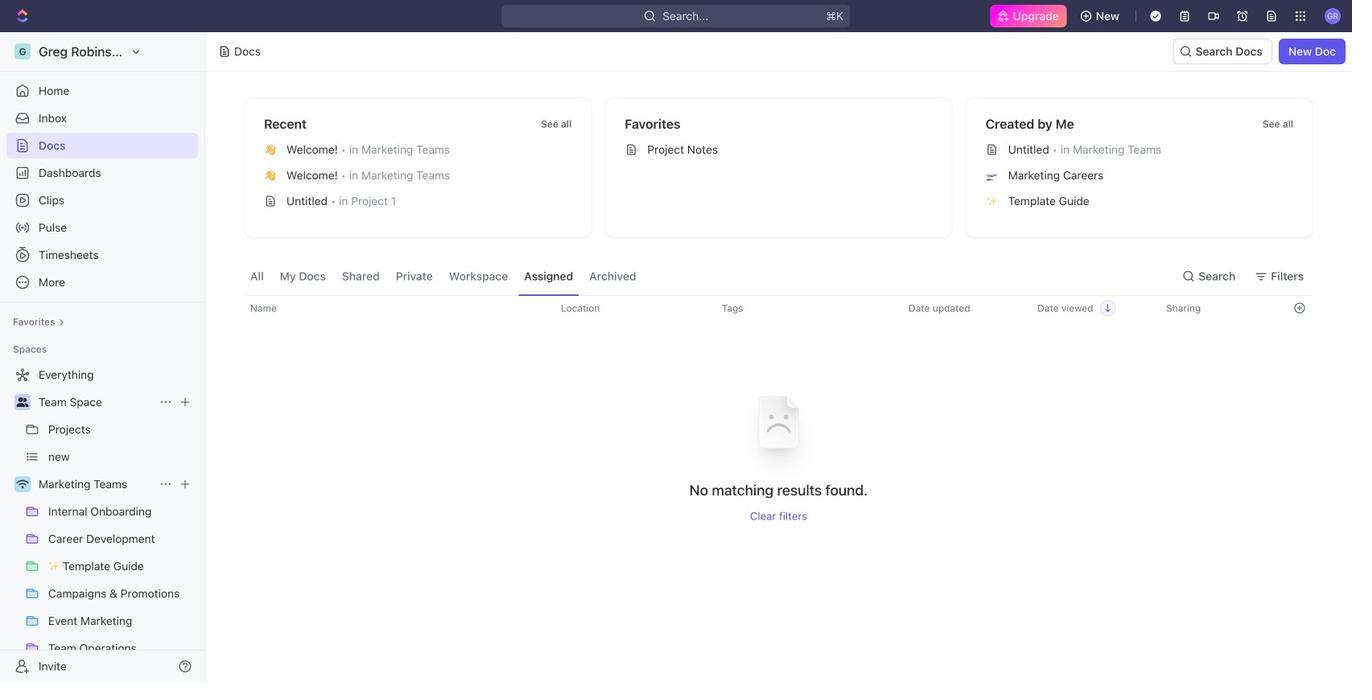 Task type: locate. For each thing, give the bounding box(es) containing it.
column header
[[229, 303, 241, 314]]

table
[[229, 295, 1314, 523]]

tab list
[[244, 258, 643, 295]]

sidebar navigation
[[0, 32, 209, 683]]

user group image
[[17, 398, 29, 407]]

wifi image
[[17, 480, 29, 490]]

row
[[229, 295, 1314, 321], [244, 375, 1314, 523]]

tree
[[6, 362, 198, 683]]



Task type: vqa. For each thing, say whether or not it's contained in the screenshot.
No data image
yes



Task type: describe. For each thing, give the bounding box(es) containing it.
0 vertical spatial row
[[229, 295, 1314, 321]]

tree inside the sidebar "navigation"
[[6, 362, 198, 683]]

1 vertical spatial row
[[244, 375, 1314, 523]]

greg robinson's workspace, , element
[[14, 43, 31, 60]]

no data image
[[731, 375, 827, 481]]



